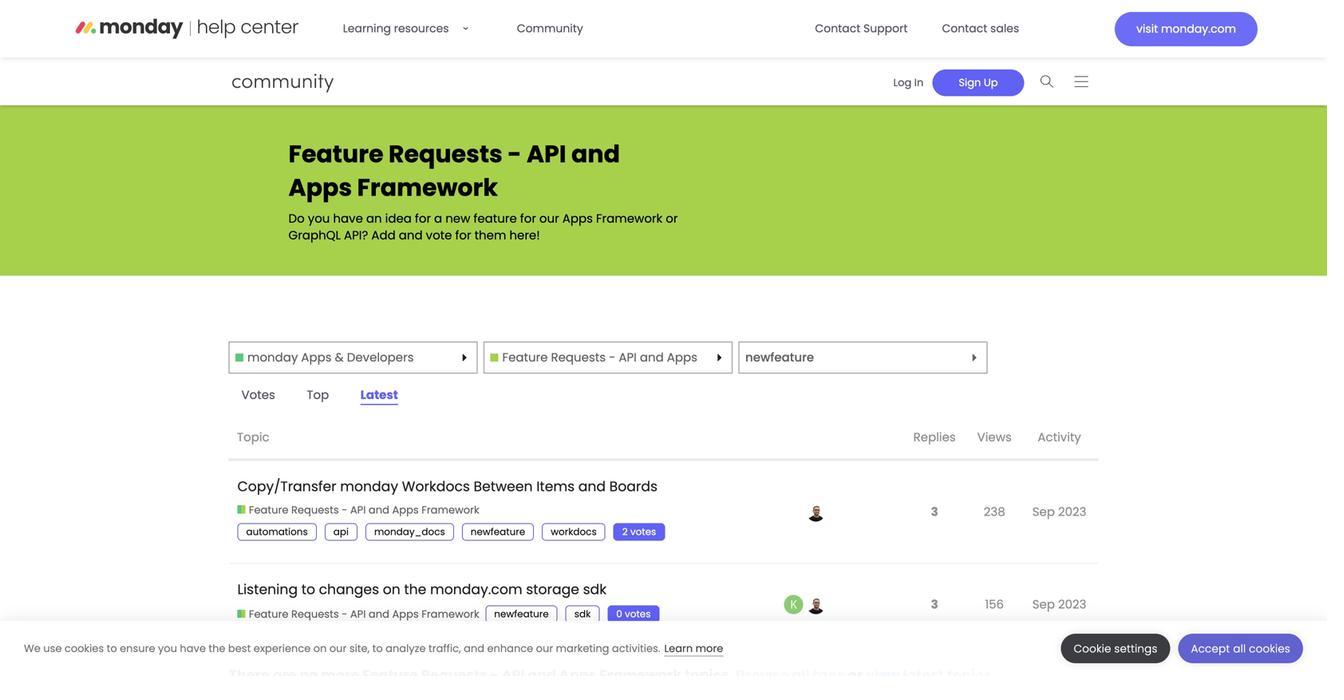 Task type: vqa. For each thing, say whether or not it's contained in the screenshot.
VISIT MONDAY.COM
yes



Task type: locate. For each thing, give the bounding box(es) containing it.
sep right 238
[[1033, 503, 1055, 521]]

you inside dialog
[[158, 641, 177, 656]]

0 vertical spatial 2023
[[1058, 503, 1087, 521]]

0 horizontal spatial cookies
[[65, 641, 104, 656]]

contact
[[815, 21, 861, 36], [942, 21, 988, 36]]

0 horizontal spatial you
[[158, 641, 177, 656]]

sdk up sdk link
[[583, 580, 607, 599]]

1 contact from the left
[[815, 21, 861, 36]]

framework
[[357, 171, 498, 204], [596, 210, 663, 227], [701, 349, 767, 366], [422, 503, 480, 517], [422, 607, 480, 621]]

graphql
[[289, 227, 341, 244]]

storage
[[526, 580, 579, 599]]

0 vertical spatial tags list
[[237, 523, 673, 541]]

1 horizontal spatial monday
[[340, 477, 398, 496]]

1 vertical spatial 3 button
[[927, 587, 943, 623]]

1 vertical spatial feature requests - api and apps framework
[[249, 503, 480, 517]]

workdocs
[[402, 477, 470, 496]]

to left ensure
[[107, 641, 117, 656]]

1 sep 2023 from the top
[[1033, 503, 1087, 521]]

visit
[[1137, 21, 1158, 37]]

cookies for all
[[1249, 641, 1291, 656]]

sep 2023 link
[[1029, 491, 1091, 532], [1029, 584, 1091, 625]]

idea
[[385, 210, 412, 227]]

3
[[931, 503, 939, 521], [931, 596, 939, 613]]

1 horizontal spatial have
[[333, 210, 363, 227]]

monday.com inside visit monday.com link
[[1161, 21, 1236, 37]]

tags list
[[237, 523, 673, 541], [486, 606, 668, 623]]

monday.com right visit
[[1161, 21, 1236, 37]]

2 sep from the top
[[1033, 596, 1055, 613]]

0 horizontal spatial have
[[180, 641, 206, 656]]

0 vertical spatial sep 2023
[[1033, 503, 1087, 521]]

we
[[24, 641, 41, 656]]

votes right 2
[[630, 525, 656, 538]]

votes for 2 votes
[[630, 525, 656, 538]]

requests
[[389, 137, 503, 171], [551, 349, 606, 366], [291, 503, 339, 517], [291, 607, 339, 621]]

community
[[517, 21, 583, 36]]

sep 2023 link right 238
[[1029, 491, 1091, 532]]

apps
[[289, 171, 352, 204], [563, 210, 593, 227], [301, 349, 332, 366], [667, 349, 698, 366], [392, 503, 419, 517], [392, 607, 419, 621]]

votes inside 0 votes link
[[625, 608, 651, 621]]

items
[[537, 477, 575, 496]]

0 vertical spatial have
[[333, 210, 363, 227]]

votes right 0
[[625, 608, 651, 621]]

2 2023 from the top
[[1058, 596, 1087, 613]]

to right site,
[[372, 641, 383, 656]]

the down monday_docs link
[[404, 580, 427, 599]]

1 vertical spatial newfeature link
[[486, 606, 558, 623]]

newfeature
[[746, 349, 814, 366], [471, 525, 525, 538], [494, 608, 549, 621]]

0 horizontal spatial monday
[[247, 349, 298, 366]]

3 left 238
[[931, 503, 939, 521]]

learning resources
[[343, 21, 449, 36]]

0 horizontal spatial the
[[209, 641, 225, 656]]

0 vertical spatial sep
[[1033, 503, 1055, 521]]

1 vertical spatial sep 2023
[[1033, 596, 1087, 613]]

newfeature link down between
[[462, 523, 534, 541]]

2 votes
[[622, 525, 656, 538]]

top link
[[294, 383, 342, 407]]

sdk
[[583, 580, 607, 599], [574, 608, 591, 621]]

cookies inside button
[[1249, 641, 1291, 656]]

top
[[307, 386, 329, 403]]

sep 2023 up cookie
[[1033, 596, 1087, 613]]

cookies right use
[[65, 641, 104, 656]]

0 vertical spatial the
[[404, 580, 427, 599]]

learn
[[665, 641, 693, 656]]

3 button for listening to changes on the monday.com storage sdk
[[927, 587, 943, 623]]

cookies for use
[[65, 641, 104, 656]]

for right feature
[[520, 210, 536, 227]]

0 vertical spatial on
[[383, 580, 401, 599]]

you right ensure
[[158, 641, 177, 656]]

2023 for listening to changes on the monday.com storage sdk
[[1058, 596, 1087, 613]]

the left best
[[209, 641, 225, 656]]

1 vertical spatial monday.com
[[430, 580, 523, 599]]

3 left 156
[[931, 596, 939, 613]]

1 vertical spatial newfeature
[[471, 525, 525, 538]]

feature requests - api and apps framework for monday.com
[[249, 607, 480, 621]]

feature
[[289, 137, 384, 171], [502, 349, 548, 366], [249, 503, 289, 517], [249, 607, 289, 621]]

1 vertical spatial votes
[[625, 608, 651, 621]]

contact support
[[815, 21, 908, 36]]

monday community forum image
[[109, 70, 365, 93]]

1 3 from the top
[[931, 503, 939, 521]]

sep right 156
[[1033, 596, 1055, 613]]

sep 2023 link up cookie
[[1029, 584, 1091, 625]]

for right vote
[[455, 227, 471, 244]]

0 vertical spatial you
[[308, 210, 330, 227]]

site,
[[349, 641, 370, 656]]

0 vertical spatial 3
[[931, 503, 939, 521]]

search image
[[1041, 75, 1054, 87]]

sep for listening to changes on the monday.com storage sdk
[[1033, 596, 1055, 613]]

feature requests - api and apps framework do you have an idea for a new feature for our apps framework or graphql api? add and vote for them here!
[[289, 137, 678, 244]]

2 votes link
[[614, 523, 665, 541]]

to
[[301, 580, 315, 599], [107, 641, 117, 656], [372, 641, 383, 656]]

1 horizontal spatial cookies
[[1249, 641, 1291, 656]]

2 3 from the top
[[931, 596, 939, 613]]

to left changes
[[301, 580, 315, 599]]

0 vertical spatial monday
[[247, 349, 298, 366]]

3 for listening to changes on the monday.com storage sdk
[[931, 596, 939, 613]]

ensure
[[120, 641, 155, 656]]

votes inside 2 votes link
[[630, 525, 656, 538]]

between
[[474, 477, 533, 496]]

sep 2023
[[1033, 503, 1087, 521], [1033, 596, 1087, 613]]

newfeature link up enhance at the bottom left
[[486, 606, 558, 623]]

1 sep from the top
[[1033, 503, 1055, 521]]

api
[[527, 137, 566, 171], [619, 349, 637, 366], [350, 503, 366, 517], [350, 607, 366, 621]]

1 vertical spatial on
[[314, 641, 327, 656]]

log in button
[[885, 69, 933, 96]]

tags list for and
[[237, 523, 673, 541]]

1 3 button from the top
[[927, 494, 943, 530]]

0
[[616, 608, 622, 621]]

monday up votes
[[247, 349, 298, 366]]

monday
[[247, 349, 298, 366], [340, 477, 398, 496]]

1 vertical spatial 2023
[[1058, 596, 1087, 613]]

for left a in the left top of the page
[[415, 210, 431, 227]]

api link
[[325, 523, 358, 541]]

replies
[[914, 429, 956, 446]]

2023 up cookie
[[1058, 596, 1087, 613]]

0 vertical spatial 3 button
[[927, 494, 943, 530]]

1 horizontal spatial monday.com
[[1161, 21, 1236, 37]]

api inside feature requests - api and apps framework do you have an idea for a new feature for our apps framework or graphql api? add and vote for them here!
[[527, 137, 566, 171]]

have
[[333, 210, 363, 227], [180, 641, 206, 656]]

0 horizontal spatial to
[[107, 641, 117, 656]]

1 horizontal spatial contact
[[942, 21, 988, 36]]

1 vertical spatial sdk
[[574, 608, 591, 621]]

and
[[572, 137, 620, 171], [399, 227, 423, 244], [640, 349, 664, 366], [579, 477, 606, 496], [369, 503, 390, 517], [369, 607, 390, 621], [464, 641, 485, 656]]

0 vertical spatial votes
[[630, 525, 656, 538]]

2 sep 2023 from the top
[[1033, 596, 1087, 613]]

learning
[[343, 21, 391, 36]]

2 3 button from the top
[[927, 587, 943, 623]]

1 vertical spatial the
[[209, 641, 225, 656]]

you right do
[[308, 210, 330, 227]]

2 sep 2023 link from the top
[[1029, 584, 1091, 625]]

cookies right all
[[1249, 641, 1291, 656]]

the
[[404, 580, 427, 599], [209, 641, 225, 656]]

monday.com logo image
[[75, 13, 299, 45]]

1 2023 from the top
[[1058, 503, 1087, 521]]

2 contact from the left
[[942, 21, 988, 36]]

0 horizontal spatial on
[[314, 641, 327, 656]]

use
[[43, 641, 62, 656]]

1 sep 2023 link from the top
[[1029, 491, 1091, 532]]

on right experience
[[314, 641, 327, 656]]

1 vertical spatial tags list
[[486, 606, 668, 623]]

contact left support
[[815, 21, 861, 36]]

sep 2023 right 238
[[1033, 503, 1087, 521]]

monday.com
[[1161, 21, 1236, 37], [430, 580, 523, 599]]

feature requests - api and apps framework link down changes
[[237, 607, 480, 622]]

1 vertical spatial 3
[[931, 596, 939, 613]]

1 vertical spatial feature requests - api and apps framework link
[[237, 607, 480, 622]]

kranthi kiran - original poster image
[[784, 595, 804, 614]]

feature requests - api and apps framework link up api
[[237, 503, 480, 517]]

newfeature link
[[462, 523, 534, 541], [486, 606, 558, 623]]

have left best
[[180, 641, 206, 656]]

log
[[894, 75, 912, 90]]

our right feature
[[540, 210, 559, 227]]

cookies
[[65, 641, 104, 656], [1249, 641, 1291, 656]]

2023 down the activity button
[[1058, 503, 1087, 521]]

1 vertical spatial you
[[158, 641, 177, 656]]

our
[[540, 210, 559, 227], [330, 641, 347, 656], [536, 641, 553, 656]]

vote
[[426, 227, 452, 244]]

0 vertical spatial sdk
[[583, 580, 607, 599]]

1 vertical spatial sep
[[1033, 596, 1055, 613]]

3 button left 156
[[927, 587, 943, 623]]

feature requests - api and apps framework
[[502, 349, 767, 366], [249, 503, 480, 517], [249, 607, 480, 621]]

monday.com up traffic,
[[430, 580, 523, 599]]

2 feature requests - api and apps framework link from the top
[[237, 607, 480, 622]]

3 button left 238
[[927, 494, 943, 530]]

votes
[[630, 525, 656, 538], [625, 608, 651, 621]]

0 vertical spatial sep 2023 link
[[1029, 491, 1091, 532]]

0 vertical spatial monday.com
[[1161, 21, 1236, 37]]

2 cookies from the left
[[1249, 641, 1291, 656]]

cookie settings
[[1074, 641, 1158, 656]]

menu image
[[1075, 75, 1089, 87]]

2023
[[1058, 503, 1087, 521], [1058, 596, 1087, 613]]

2 vertical spatial feature requests - api and apps framework
[[249, 607, 480, 621]]

monday up api
[[340, 477, 398, 496]]

have left an on the top left of page
[[333, 210, 363, 227]]

matias - most recent poster image
[[807, 503, 826, 522]]

navigation
[[879, 64, 1099, 98]]

0 vertical spatial feature requests - api and apps framework link
[[237, 503, 480, 517]]

sdk up the marketing
[[574, 608, 591, 621]]

1 vertical spatial have
[[180, 641, 206, 656]]

1 vertical spatial sep 2023 link
[[1029, 584, 1091, 625]]

feature requests - api and apps framework link for to
[[237, 607, 480, 622]]

automations
[[246, 525, 308, 538]]

2 vertical spatial newfeature
[[494, 608, 549, 621]]

tags list down storage
[[486, 606, 668, 623]]

1 vertical spatial monday
[[340, 477, 398, 496]]

on right changes
[[383, 580, 401, 599]]

tags list for monday.com
[[486, 606, 668, 623]]

tags list containing automations
[[237, 523, 673, 541]]

1 feature requests - api and apps framework link from the top
[[237, 503, 480, 517]]

up
[[984, 75, 998, 90]]

changes
[[319, 580, 379, 599]]

activity
[[1038, 429, 1081, 446]]

copy/transfer
[[237, 477, 337, 496]]

0 horizontal spatial contact
[[815, 21, 861, 36]]

0 votes link
[[608, 606, 660, 623]]

tags list down copy/transfer monday workdocs between items and boards link
[[237, 523, 673, 541]]

listening
[[237, 580, 298, 599]]

2 horizontal spatial to
[[372, 641, 383, 656]]

tags list containing newfeature
[[486, 606, 668, 623]]

contact left sales
[[942, 21, 988, 36]]

visit monday.com
[[1137, 21, 1236, 37]]

cookie settings button
[[1061, 634, 1171, 663]]

sep for copy/transfer monday workdocs between items and boards
[[1033, 503, 1055, 521]]

experience
[[254, 641, 311, 656]]

1 horizontal spatial you
[[308, 210, 330, 227]]

dialog
[[0, 621, 1327, 676]]

1 cookies from the left
[[65, 641, 104, 656]]



Task type: describe. For each thing, give the bounding box(es) containing it.
have inside feature requests - api and apps framework do you have an idea for a new feature for our apps framework or graphql api? add and vote for them here!
[[333, 210, 363, 227]]

latest
[[361, 386, 398, 403]]

activities.
[[612, 641, 661, 656]]

copy/transfer monday workdocs between items and boards
[[237, 477, 658, 496]]

feature inside feature requests - api and apps framework do you have an idea for a new feature for our apps framework or graphql api? add and vote for them here!
[[289, 137, 384, 171]]

workdocs
[[551, 525, 597, 538]]

sign up button
[[933, 69, 1025, 96]]

matias - most recent poster image
[[807, 595, 826, 614]]

- inside feature requests - api and apps framework do you have an idea for a new feature for our apps framework or graphql api? add and vote for them here!
[[508, 137, 522, 171]]

sdk inside tags list
[[574, 608, 591, 621]]

sdk link
[[566, 606, 600, 623]]

copy/transfer monday workdocs between items and boards link
[[237, 465, 658, 508]]

views button
[[965, 416, 1025, 460]]

topic
[[237, 429, 270, 446]]

all
[[1234, 641, 1246, 656]]

we use cookies to ensure you have the best experience on our site, to analyze traffic, and enhance our marketing activities. learn more
[[24, 641, 723, 656]]

activity button
[[1025, 416, 1099, 460]]

dialog containing cookie settings
[[0, 621, 1327, 676]]

listening to changes on the monday.com storage sdk link
[[237, 568, 607, 611]]

more
[[696, 641, 723, 656]]

latest link
[[348, 383, 411, 407]]

cookie
[[1074, 641, 1112, 656]]

contact sales link
[[933, 13, 1029, 45]]

feature requests - api and apps framework link for monday
[[237, 503, 480, 517]]

1 horizontal spatial to
[[301, 580, 315, 599]]

sep 2023 link for listening to changes on the monday.com storage sdk
[[1029, 584, 1091, 625]]

navigation containing log in
[[879, 64, 1099, 98]]

accept all cookies button
[[1179, 634, 1304, 663]]

traffic,
[[429, 641, 461, 656]]

sign
[[959, 75, 981, 90]]

newfeature for newfeature link to the top
[[471, 525, 525, 538]]

do
[[289, 210, 305, 227]]

contact for contact support
[[815, 21, 861, 36]]

238
[[984, 503, 1006, 521]]

monday_docs
[[374, 525, 445, 538]]

api?
[[344, 227, 368, 244]]

the inside dialog
[[209, 641, 225, 656]]

0 votes
[[616, 608, 651, 621]]

accept
[[1191, 641, 1230, 656]]

in
[[915, 75, 924, 90]]

sales
[[991, 21, 1020, 36]]

1 horizontal spatial on
[[383, 580, 401, 599]]

automations link
[[237, 523, 317, 541]]

add
[[371, 227, 396, 244]]

enhance
[[487, 641, 533, 656]]

0 vertical spatial feature requests - api and apps framework
[[502, 349, 767, 366]]

monday_docs link
[[366, 523, 454, 541]]

requests inside feature requests - api and apps framework do you have an idea for a new feature for our apps framework or graphql api? add and vote for them here!
[[389, 137, 503, 171]]

sep 2023 for listening to changes on the monday.com storage sdk
[[1033, 596, 1087, 613]]

0 horizontal spatial for
[[415, 210, 431, 227]]

&
[[335, 349, 344, 366]]

listening to changes on the monday.com storage sdk
[[237, 580, 607, 599]]

learn more link
[[665, 641, 723, 657]]

our right enhance at the bottom left
[[536, 641, 553, 656]]

posters element
[[780, 416, 905, 460]]

log in
[[894, 75, 924, 90]]

best
[[228, 641, 251, 656]]

new
[[446, 210, 470, 227]]

here!
[[510, 227, 540, 244]]

1 horizontal spatial for
[[455, 227, 471, 244]]

0 horizontal spatial monday.com
[[430, 580, 523, 599]]

156
[[985, 596, 1004, 613]]

our left site,
[[330, 641, 347, 656]]

monday inside copy/transfer monday workdocs between items and boards link
[[340, 477, 398, 496]]

contact for contact sales
[[942, 21, 988, 36]]

3 for copy/transfer monday workdocs between items and boards
[[931, 503, 939, 521]]

3 button for copy/transfer monday workdocs between items and boards
[[927, 494, 943, 530]]

2 horizontal spatial for
[[520, 210, 536, 227]]

votes
[[241, 386, 275, 403]]

them
[[475, 227, 506, 244]]

a
[[434, 210, 442, 227]]

sep 2023 for copy/transfer monday workdocs between items and boards
[[1033, 503, 1087, 521]]

2023 for copy/transfer monday workdocs between items and boards
[[1058, 503, 1087, 521]]

boards
[[610, 477, 658, 496]]

feature requests - api and apps framework for and
[[249, 503, 480, 517]]

learning resources link
[[333, 13, 492, 45]]

marketing
[[556, 641, 609, 656]]

you inside feature requests - api and apps framework do you have an idea for a new feature for our apps framework or graphql api? add and vote for them here!
[[308, 210, 330, 227]]

contact sales
[[942, 21, 1020, 36]]

settings
[[1115, 641, 1158, 656]]

resources
[[394, 21, 449, 36]]

newfeature for bottommost newfeature link
[[494, 608, 549, 621]]

accept all cookies
[[1191, 641, 1291, 656]]

votes for 0 votes
[[625, 608, 651, 621]]

feature
[[474, 210, 517, 227]]

1 horizontal spatial the
[[404, 580, 427, 599]]

or
[[666, 210, 678, 227]]

0 vertical spatial newfeature
[[746, 349, 814, 366]]

community link
[[507, 13, 593, 45]]

visit monday.com link
[[1115, 12, 1258, 46]]

support
[[864, 21, 908, 36]]

0 vertical spatial newfeature link
[[462, 523, 534, 541]]

views
[[978, 429, 1012, 446]]

monday apps & developers
[[247, 349, 414, 366]]

contact support link
[[806, 13, 918, 45]]

an
[[366, 210, 382, 227]]

our inside feature requests - api and apps framework do you have an idea for a new feature for our apps framework or graphql api? add and vote for them here!
[[540, 210, 559, 227]]

sign up
[[959, 75, 998, 90]]

2
[[622, 525, 628, 538]]

api
[[333, 525, 349, 538]]

sep 2023 link for copy/transfer monday workdocs between items and boards
[[1029, 491, 1091, 532]]

workdocs link
[[542, 523, 606, 541]]

replies button
[[905, 416, 965, 460]]



